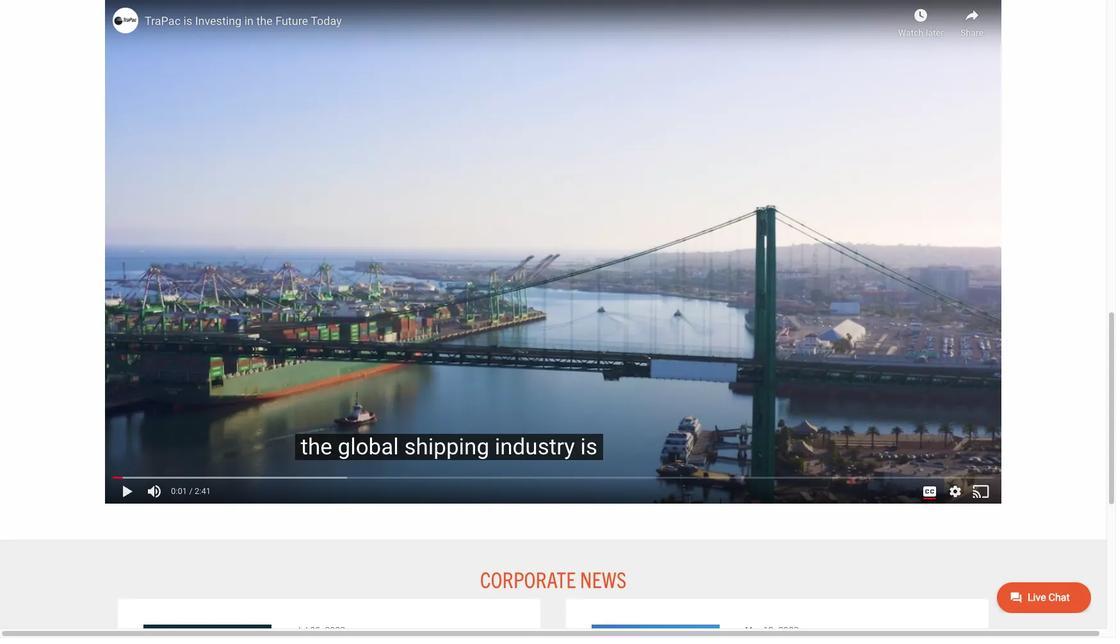 Task type: vqa. For each thing, say whether or not it's contained in the screenshot.
Our Terminals
no



Task type: locate. For each thing, give the bounding box(es) containing it.
0 horizontal spatial 2023
[[325, 624, 346, 636]]

corporate news
[[480, 566, 627, 593]]

2023
[[325, 624, 346, 636], [779, 624, 799, 636]]

1 horizontal spatial 2023
[[779, 624, 799, 636]]

19,
[[764, 624, 777, 636]]

2023 for may 19, 2023
[[779, 624, 799, 636]]

2023 right 26,
[[325, 624, 346, 636]]

2 2023 from the left
[[779, 624, 799, 636]]

2023 right 19,
[[779, 624, 799, 636]]

may
[[746, 624, 762, 636]]

1 2023 from the left
[[325, 624, 346, 636]]



Task type: describe. For each thing, give the bounding box(es) containing it.
2023 for jul 26, 2023
[[325, 624, 346, 636]]

26,
[[310, 624, 323, 636]]

jul 26, 2023
[[297, 624, 346, 636]]

jul
[[297, 624, 308, 636]]

news
[[580, 566, 627, 593]]

corporate
[[480, 566, 576, 593]]

may 19, 2023
[[746, 624, 799, 636]]



